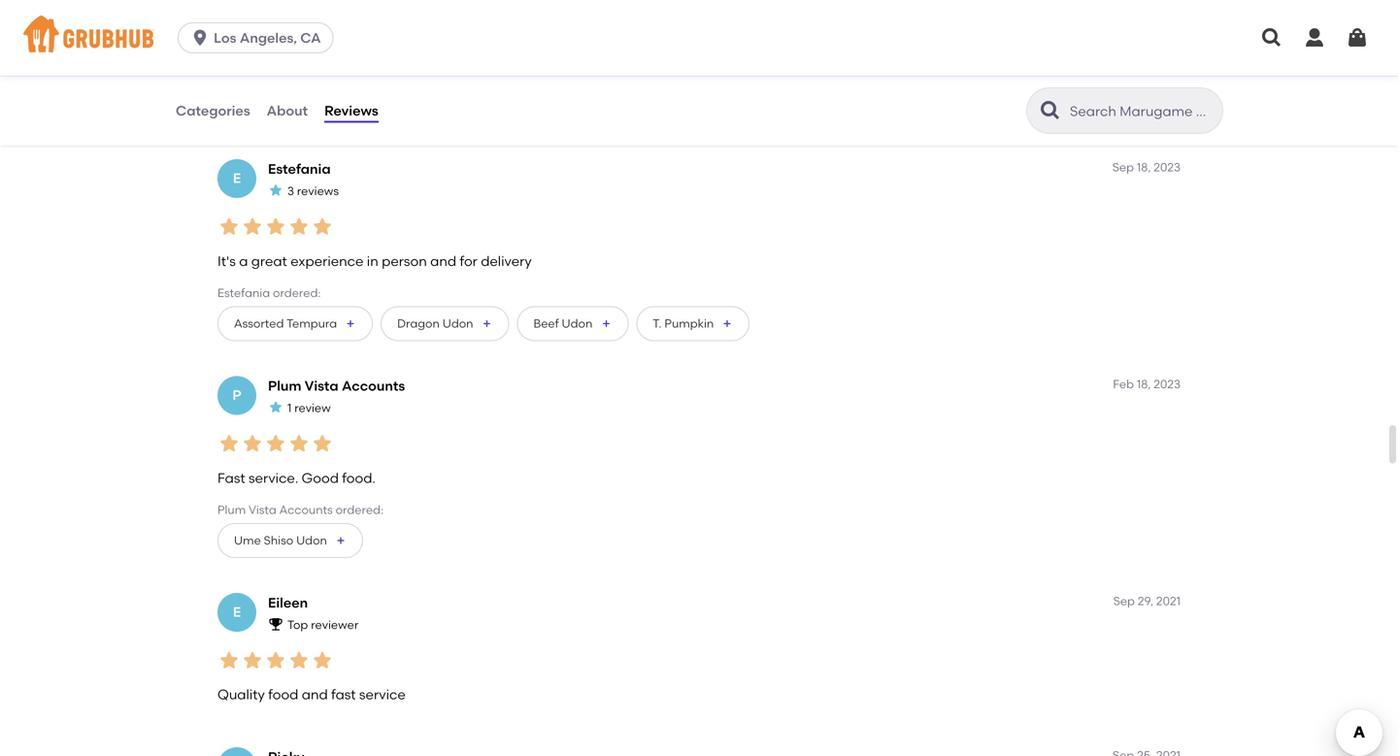 Task type: describe. For each thing, give the bounding box(es) containing it.
dragon udon button
[[381, 306, 509, 341]]

1
[[287, 401, 292, 415]]

accounts for plum vista accounts ordered:
[[279, 503, 333, 517]]

Search Marugame Monzo search field
[[1068, 102, 1217, 120]]

shiso
[[264, 533, 293, 547]]

quality food and fast service
[[217, 687, 406, 703]]

18, for fast service. good food.
[[1137, 377, 1151, 391]]

beef udon
[[534, 316, 593, 330]]

trophy icon image
[[268, 617, 283, 632]]

plus icon image for assorted tempura
[[345, 318, 356, 329]]

2023 for it's a great experience in person and for delivery
[[1154, 160, 1181, 174]]

reviews button
[[323, 76, 379, 146]]

1 horizontal spatial svg image
[[1346, 26, 1369, 50]]

service.
[[249, 470, 298, 486]]

ume shiso udon
[[234, 533, 327, 547]]

sep 29, 2021
[[1113, 594, 1181, 608]]

search icon image
[[1039, 99, 1062, 122]]

accounts for plum vista accounts
[[342, 378, 405, 394]]

plus icon image for beef udon
[[600, 318, 612, 329]]

reviews
[[324, 102, 378, 119]]

service
[[359, 687, 406, 703]]

ume shiso udon button
[[217, 523, 363, 558]]

for
[[460, 253, 478, 269]]

vista for plum vista accounts
[[305, 378, 338, 394]]

los angeles, ca
[[214, 30, 321, 46]]

plus icon image for dragon udon
[[481, 318, 493, 329]]

1 svg image from the left
[[1260, 26, 1284, 50]]

reviews
[[297, 184, 339, 198]]

food.
[[342, 470, 376, 486]]

fast service. good food.
[[217, 470, 376, 486]]

person
[[382, 253, 427, 269]]

udon for beef udon
[[562, 316, 593, 330]]

beef udon button
[[517, 306, 628, 341]]

sep for quality food and fast service
[[1113, 594, 1135, 608]]

plum for plum vista accounts
[[268, 378, 301, 394]]

food inside "96 good food"
[[264, 24, 290, 38]]

sep for it's a great experience in person and for delivery
[[1112, 160, 1134, 174]]

time
[[341, 24, 366, 38]]

dragon
[[397, 316, 440, 330]]

dragon udon
[[397, 316, 473, 330]]

0 horizontal spatial and
[[302, 687, 328, 703]]

estefania for estefania ordered:
[[217, 286, 270, 300]]

angeles,
[[240, 30, 297, 46]]

assorted
[[234, 316, 284, 330]]

feb 18, 2023
[[1113, 377, 1181, 391]]

estefania ordered:
[[217, 286, 321, 300]]

1 vertical spatial good
[[302, 470, 339, 486]]

fast
[[217, 470, 245, 486]]

0 horizontal spatial ordered:
[[273, 286, 321, 300]]

top
[[287, 618, 308, 632]]

estefania for estefania
[[268, 161, 331, 177]]

plus icon image for t. pumpkin
[[722, 318, 733, 329]]



Task type: locate. For each thing, give the bounding box(es) containing it.
udon right the dragon
[[442, 316, 473, 330]]

e left trophy icon
[[233, 604, 241, 621]]

in
[[367, 253, 378, 269]]

quality
[[217, 687, 265, 703]]

0 horizontal spatial accounts
[[279, 503, 333, 517]]

18, down search marugame monzo search box
[[1137, 160, 1151, 174]]

1 vertical spatial accounts
[[279, 503, 333, 517]]

good up plum vista accounts ordered:
[[302, 470, 339, 486]]

plus icon image down plum vista accounts ordered:
[[335, 535, 346, 546]]

categories button
[[175, 76, 251, 146]]

plus icon image right beef udon
[[600, 318, 612, 329]]

udon down plum vista accounts ordered:
[[296, 533, 327, 547]]

pumpkin
[[664, 316, 714, 330]]

1 vertical spatial 2023
[[1154, 377, 1181, 391]]

0 horizontal spatial delivery
[[321, 43, 365, 57]]

great
[[251, 253, 287, 269]]

feb
[[1113, 377, 1134, 391]]

plum for plum vista accounts ordered:
[[217, 503, 246, 517]]

e
[[233, 170, 241, 187], [233, 604, 241, 621]]

1 2023 from the top
[[1154, 160, 1181, 174]]

a
[[239, 253, 248, 269]]

udon
[[442, 316, 473, 330], [562, 316, 593, 330], [296, 533, 327, 547]]

0 vertical spatial delivery
[[321, 43, 365, 57]]

0 horizontal spatial plum
[[217, 503, 246, 517]]

18, right feb
[[1137, 377, 1151, 391]]

delivery down time
[[321, 43, 365, 57]]

accounts down the dragon
[[342, 378, 405, 394]]

top reviewer
[[287, 618, 359, 632]]

1 18, from the top
[[1137, 160, 1151, 174]]

1 vertical spatial delivery
[[481, 253, 532, 269]]

udon right the beef
[[562, 316, 593, 330]]

1 horizontal spatial udon
[[442, 316, 473, 330]]

on
[[321, 24, 338, 38]]

0 vertical spatial sep
[[1112, 160, 1134, 174]]

about
[[267, 102, 308, 119]]

los
[[214, 30, 236, 46]]

delivery
[[321, 43, 365, 57], [481, 253, 532, 269]]

sep down search marugame monzo search box
[[1112, 160, 1134, 174]]

1 horizontal spatial vista
[[305, 378, 338, 394]]

udon inside button
[[562, 316, 593, 330]]

1 review
[[287, 401, 331, 415]]

e for estefania
[[233, 170, 241, 187]]

0 horizontal spatial udon
[[296, 533, 327, 547]]

0 horizontal spatial svg image
[[190, 28, 210, 48]]

2 2023 from the top
[[1154, 377, 1181, 391]]

2 svg image from the left
[[1303, 26, 1326, 50]]

sep 18, 2023
[[1112, 160, 1181, 174]]

plus icon image right dragon udon
[[481, 318, 493, 329]]

udon inside "button"
[[296, 533, 327, 547]]

estefania down a
[[217, 286, 270, 300]]

udon for dragon udon
[[442, 316, 473, 330]]

t. pumpkin
[[653, 316, 714, 330]]

plus icon image inside ume shiso udon "button"
[[335, 535, 346, 546]]

good down 96
[[229, 24, 261, 38]]

0 vertical spatial plum
[[268, 378, 301, 394]]

3 reviews
[[287, 184, 339, 198]]

1 horizontal spatial accounts
[[342, 378, 405, 394]]

0 vertical spatial 18,
[[1137, 160, 1151, 174]]

ume
[[234, 533, 261, 547]]

plus icon image inside the dragon udon button
[[481, 318, 493, 329]]

1 e from the top
[[233, 170, 241, 187]]

assorted tempura
[[234, 316, 337, 330]]

svg image inside los angeles, ca button
[[190, 28, 210, 48]]

assorted tempura button
[[217, 306, 373, 341]]

e for eileen
[[233, 604, 241, 621]]

plum vista accounts ordered:
[[217, 503, 383, 517]]

1 horizontal spatial svg image
[[1303, 26, 1326, 50]]

los angeles, ca button
[[178, 22, 341, 53]]

plus icon image right pumpkin
[[722, 318, 733, 329]]

18, for it's a great experience in person and for delivery
[[1137, 160, 1151, 174]]

categories
[[176, 102, 250, 119]]

main navigation navigation
[[0, 0, 1398, 76]]

ordered: down food.
[[336, 503, 383, 517]]

vista up ume
[[249, 503, 276, 517]]

food right "quality"
[[268, 687, 298, 703]]

accounts
[[342, 378, 405, 394], [279, 503, 333, 517]]

plus icon image right tempura
[[345, 318, 356, 329]]

estefania
[[268, 161, 331, 177], [217, 286, 270, 300]]

t.
[[653, 316, 662, 330]]

it's
[[217, 253, 236, 269]]

ordered:
[[273, 286, 321, 300], [336, 503, 383, 517]]

0 vertical spatial 2023
[[1154, 160, 1181, 174]]

2 e from the top
[[233, 604, 241, 621]]

plus icon image inside t. pumpkin 'button'
[[722, 318, 733, 329]]

ordered: up assorted tempura button
[[273, 286, 321, 300]]

0 vertical spatial vista
[[305, 378, 338, 394]]

food
[[264, 24, 290, 38], [268, 687, 298, 703]]

1 vertical spatial sep
[[1113, 594, 1135, 608]]

vista up the review
[[305, 378, 338, 394]]

1 horizontal spatial ordered:
[[336, 503, 383, 517]]

2023
[[1154, 160, 1181, 174], [1154, 377, 1181, 391]]

reviewer
[[311, 618, 359, 632]]

2023 right feb
[[1154, 377, 1181, 391]]

1 vertical spatial e
[[233, 604, 241, 621]]

0 vertical spatial accounts
[[342, 378, 405, 394]]

2021
[[1156, 594, 1181, 608]]

1 horizontal spatial good
[[302, 470, 339, 486]]

plum up 1
[[268, 378, 301, 394]]

0 vertical spatial estefania
[[268, 161, 331, 177]]

experience
[[290, 253, 364, 269]]

96
[[229, 2, 245, 19]]

it's a great experience in person and for delivery
[[217, 253, 532, 269]]

29,
[[1138, 594, 1153, 608]]

0 vertical spatial food
[[264, 24, 290, 38]]

0 vertical spatial and
[[430, 253, 456, 269]]

accounts down the fast service. good food.
[[279, 503, 333, 517]]

0 horizontal spatial vista
[[249, 503, 276, 517]]

delivery inside on time delivery
[[321, 43, 365, 57]]

svg image
[[1260, 26, 1284, 50], [1303, 26, 1326, 50]]

plus icon image
[[345, 318, 356, 329], [481, 318, 493, 329], [600, 318, 612, 329], [722, 318, 733, 329], [335, 535, 346, 546]]

delivery right for on the top of the page
[[481, 253, 532, 269]]

0 horizontal spatial good
[[229, 24, 261, 38]]

review
[[294, 401, 331, 415]]

1 vertical spatial vista
[[249, 503, 276, 517]]

2 18, from the top
[[1137, 377, 1151, 391]]

tempura
[[287, 316, 337, 330]]

and left fast
[[302, 687, 328, 703]]

t. pumpkin button
[[636, 306, 750, 341]]

and left for on the top of the page
[[430, 253, 456, 269]]

plus icon image inside assorted tempura button
[[345, 318, 356, 329]]

fast
[[331, 687, 356, 703]]

svg image
[[1346, 26, 1369, 50], [190, 28, 210, 48]]

1 vertical spatial ordered:
[[336, 503, 383, 517]]

0 horizontal spatial svg image
[[1260, 26, 1284, 50]]

ca
[[300, 30, 321, 46]]

and
[[430, 253, 456, 269], [302, 687, 328, 703]]

sep
[[1112, 160, 1134, 174], [1113, 594, 1135, 608]]

vista for plum vista accounts ordered:
[[249, 503, 276, 517]]

plum down fast
[[217, 503, 246, 517]]

1 vertical spatial 18,
[[1137, 377, 1151, 391]]

plus icon image inside beef udon button
[[600, 318, 612, 329]]

1 vertical spatial and
[[302, 687, 328, 703]]

1 vertical spatial food
[[268, 687, 298, 703]]

96 good food
[[229, 2, 290, 38]]

2023 down search marugame monzo search box
[[1154, 160, 1181, 174]]

estefania up 3
[[268, 161, 331, 177]]

star icon image
[[268, 183, 283, 198], [217, 215, 241, 238], [241, 215, 264, 238], [264, 215, 287, 238], [287, 215, 311, 238], [311, 215, 334, 238], [268, 400, 283, 415], [217, 432, 241, 455], [241, 432, 264, 455], [264, 432, 287, 455], [287, 432, 311, 455], [311, 432, 334, 455], [217, 649, 241, 672], [241, 649, 264, 672], [264, 649, 287, 672], [287, 649, 311, 672], [311, 649, 334, 672]]

good inside "96 good food"
[[229, 24, 261, 38]]

0 vertical spatial e
[[233, 170, 241, 187]]

3
[[287, 184, 294, 198]]

2023 for fast service. good food.
[[1154, 377, 1181, 391]]

1 vertical spatial estefania
[[217, 286, 270, 300]]

on time delivery
[[321, 24, 366, 57]]

1 horizontal spatial delivery
[[481, 253, 532, 269]]

2 horizontal spatial udon
[[562, 316, 593, 330]]

18,
[[1137, 160, 1151, 174], [1137, 377, 1151, 391]]

vista
[[305, 378, 338, 394], [249, 503, 276, 517]]

food left ca
[[264, 24, 290, 38]]

1 horizontal spatial plum
[[268, 378, 301, 394]]

udon inside button
[[442, 316, 473, 330]]

e left 3
[[233, 170, 241, 187]]

good
[[229, 24, 261, 38], [302, 470, 339, 486]]

about button
[[266, 76, 309, 146]]

0 vertical spatial ordered:
[[273, 286, 321, 300]]

plum vista accounts
[[268, 378, 405, 394]]

beef
[[534, 316, 559, 330]]

1 horizontal spatial and
[[430, 253, 456, 269]]

plus icon image for ume shiso udon
[[335, 535, 346, 546]]

sep left the 29,
[[1113, 594, 1135, 608]]

p
[[232, 387, 241, 404]]

plum
[[268, 378, 301, 394], [217, 503, 246, 517]]

eileen
[[268, 595, 308, 611]]

1 vertical spatial plum
[[217, 503, 246, 517]]

0 vertical spatial good
[[229, 24, 261, 38]]



Task type: vqa. For each thing, say whether or not it's contained in the screenshot.
S
no



